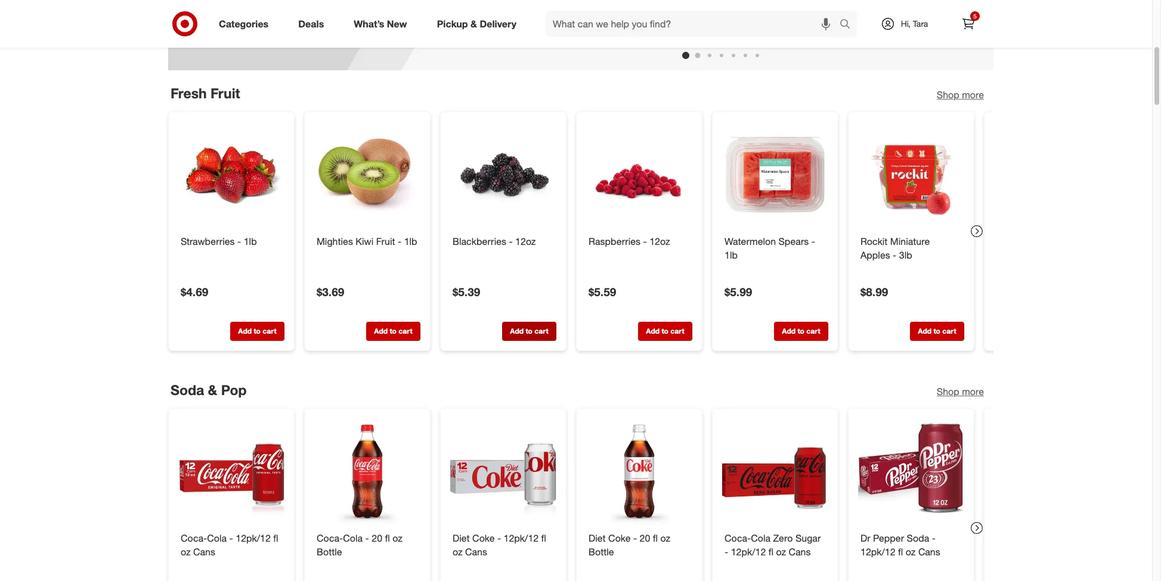 Task type: describe. For each thing, give the bounding box(es) containing it.
oz for diet coke - 20 fl oz bottle
[[661, 533, 671, 545]]

recommendations
[[498, 528, 566, 538]]

0 horizontal spatial 1lb
[[244, 235, 257, 247]]

add to cart for $3.69
[[374, 327, 413, 336]]

watermelon spears - 1lb link
[[725, 235, 826, 262]]

pop
[[221, 382, 247, 399]]

12pk/12 inside diet coke - 12pk/12 fl oz cans
[[504, 533, 539, 545]]

been
[[588, 528, 607, 538]]

pickup & delivery link
[[427, 11, 532, 37]]

diet for cans
[[453, 533, 470, 545]]

more for soda & pop
[[962, 386, 984, 398]]

0 vertical spatial soda
[[171, 382, 204, 399]]

cola for fl
[[751, 533, 771, 545]]

add for $5.39
[[510, 327, 524, 336]]

miniature
[[891, 235, 930, 247]]

shop for soda & pop
[[937, 386, 960, 398]]

tara
[[913, 18, 929, 29]]

0 vertical spatial fruit
[[211, 85, 240, 101]]

raspberries - 12oz
[[589, 235, 670, 247]]

$4.69
[[181, 285, 208, 299]]

- inside coca-cola - 12pk/12 fl oz cans
[[229, 533, 233, 545]]

$5.39
[[453, 285, 480, 299]]

$3.69
[[317, 285, 344, 299]]

search button
[[835, 11, 863, 39]]

what's
[[354, 18, 384, 30]]

5 link
[[956, 11, 982, 37]]

coke for bottle
[[609, 533, 631, 545]]

add to cart for $8.99
[[918, 327, 957, 336]]

3lb
[[900, 249, 913, 261]]

add to cart for $5.39
[[510, 327, 549, 336]]

add to cart for $5.59
[[646, 327, 685, 336]]

new inside what's new link
[[387, 18, 407, 30]]

fl inside coca-cola zero sugar - 12pk/12 fl oz cans
[[769, 547, 774, 558]]

- inside watermelon spears - 1lb
[[812, 235, 816, 247]]

to for $5.39
[[526, 327, 533, 336]]

add to cart button for $5.39
[[502, 322, 557, 341]]

add to cart button for $3.69
[[366, 322, 421, 341]]

hi,
[[901, 18, 911, 29]]

diet coke - 12pk/12 fl oz cans
[[453, 533, 546, 558]]

coca-cola - 20 fl oz bottle link
[[317, 532, 418, 560]]

sugar
[[796, 533, 821, 545]]

blackberries
[[453, 235, 507, 247]]

& for soda
[[208, 382, 217, 399]]

deals
[[298, 18, 324, 30]]

- inside rockit miniature apples - 3lb
[[893, 249, 897, 261]]

coca-cola - 12pk/12 fl oz cans link
[[181, 532, 282, 560]]

to for $3.69
[[390, 327, 397, 336]]

fresh
[[171, 85, 207, 101]]

cart for $4.69
[[263, 327, 277, 336]]

fresh fruit
[[171, 85, 240, 101]]

dr
[[861, 533, 871, 545]]

cart for $5.59
[[671, 327, 685, 336]]

oz inside dr pepper soda - 12pk/12 fl oz cans
[[906, 547, 916, 558]]

cola for bottle
[[343, 533, 363, 545]]

delivery
[[480, 18, 517, 30]]

20 for coke
[[640, 533, 651, 545]]

bottle for coca-
[[317, 547, 342, 558]]

strawberries
[[181, 235, 235, 247]]

cart for $5.99
[[807, 327, 821, 336]]

add for $4.69
[[238, 327, 252, 336]]

oz for coca-cola - 20 fl oz bottle
[[393, 533, 403, 545]]

20 for cola
[[372, 533, 382, 545]]

1lb inside watermelon spears - 1lb
[[725, 249, 738, 261]]

rockit miniature apples - 3lb
[[861, 235, 930, 261]]

to for $5.59
[[662, 327, 669, 336]]

watermelon spears - 1lb
[[725, 235, 816, 261]]

add for $5.99
[[782, 327, 796, 336]]

coca-cola - 12pk/12 fl oz cans
[[181, 533, 278, 558]]

add for $8.99
[[918, 327, 932, 336]]

blackberries - 12oz link
[[453, 235, 554, 248]]

- inside diet coke - 12pk/12 fl oz cans
[[498, 533, 501, 545]]

pickup
[[437, 18, 468, 30]]

soda & pop
[[171, 382, 247, 399]]

added
[[610, 528, 634, 538]]

cans inside coca-cola zero sugar - 12pk/12 fl oz cans
[[789, 547, 811, 558]]

bottle for diet
[[589, 547, 614, 558]]

diet coke - 20 fl oz bottle link
[[589, 532, 690, 560]]

5
[[974, 13, 977, 20]]

- inside coca-cola zero sugar - 12pk/12 fl oz cans
[[725, 547, 729, 558]]

fl for coca-cola - 12pk/12 fl oz cans
[[273, 533, 278, 545]]

- inside dr pepper soda - 12pk/12 fl oz cans
[[932, 533, 936, 545]]

shop more button for soda & pop
[[937, 386, 984, 399]]



Task type: vqa. For each thing, say whether or not it's contained in the screenshot.
the leftmost not
no



Task type: locate. For each thing, give the bounding box(es) containing it.
diet coke - 12pk/12 fl oz cans link
[[453, 532, 554, 560]]

0 vertical spatial shop more
[[937, 89, 984, 101]]

12oz right blackberries on the left top
[[516, 235, 536, 247]]

1 bottle from the left
[[317, 547, 342, 558]]

1 vertical spatial more
[[962, 386, 984, 398]]

diet
[[453, 533, 470, 545], [589, 533, 606, 545]]

cans inside diet coke - 12pk/12 fl oz cans
[[465, 547, 487, 558]]

0 horizontal spatial cola
[[207, 533, 227, 545]]

diet inside diet coke - 12pk/12 fl oz cans
[[453, 533, 470, 545]]

2 bottle from the left
[[589, 547, 614, 558]]

diet inside diet coke - 20 fl oz bottle
[[589, 533, 606, 545]]

have
[[568, 528, 586, 538]]

12pk/12 inside coca-cola - 12pk/12 fl oz cans
[[236, 533, 271, 545]]

1 add from the left
[[238, 327, 252, 336]]

cans
[[193, 547, 215, 558], [465, 547, 487, 558], [789, 547, 811, 558], [919, 547, 941, 558]]

mighties kiwi fruit - 1lb
[[317, 235, 417, 247]]

0 vertical spatial shop more button
[[937, 88, 984, 102]]

strawberries - 1lb link
[[181, 235, 282, 248]]

&
[[471, 18, 477, 30], [208, 382, 217, 399]]

1 vertical spatial soda
[[907, 533, 930, 545]]

1lb right kiwi
[[404, 235, 417, 247]]

1lb
[[244, 235, 257, 247], [404, 235, 417, 247], [725, 249, 738, 261]]

cola inside coca-cola - 12pk/12 fl oz cans
[[207, 533, 227, 545]]

soda
[[171, 382, 204, 399], [907, 533, 930, 545]]

cart for $5.39
[[535, 327, 549, 336]]

diet for bottle
[[589, 533, 606, 545]]

strawberries - 1lb image
[[178, 121, 285, 228], [178, 121, 285, 228]]

coca- inside coca-cola - 20 fl oz bottle
[[317, 533, 343, 545]]

1 cart from the left
[[263, 327, 277, 336]]

shop for fresh fruit
[[937, 89, 960, 101]]

12pk/12
[[236, 533, 271, 545], [504, 533, 539, 545], [731, 547, 766, 558], [861, 547, 896, 558]]

1 vertical spatial new
[[479, 528, 496, 538]]

1 horizontal spatial 12oz
[[650, 235, 670, 247]]

fruit right kiwi
[[376, 235, 395, 247]]

shop more button for fresh fruit
[[937, 88, 984, 102]]

1 shop more button from the top
[[937, 88, 984, 102]]

12oz
[[516, 235, 536, 247], [650, 235, 670, 247]]

2 coke from the left
[[609, 533, 631, 545]]

raspberries
[[589, 235, 641, 247]]

oz inside coca-cola - 12pk/12 fl oz cans
[[181, 547, 191, 558]]

4 add to cart from the left
[[646, 327, 685, 336]]

fl inside dr pepper soda - 12pk/12 fl oz cans
[[899, 547, 903, 558]]

2 12oz from the left
[[650, 235, 670, 247]]

shop more for fresh fruit
[[937, 89, 984, 101]]

4 to from the left
[[662, 327, 669, 336]]

$8.99
[[861, 285, 889, 299]]

-
[[237, 235, 241, 247], [398, 235, 402, 247], [509, 235, 513, 247], [643, 235, 647, 247], [812, 235, 816, 247], [893, 249, 897, 261], [229, 533, 233, 545], [365, 533, 369, 545], [498, 533, 501, 545], [634, 533, 637, 545], [932, 533, 936, 545], [725, 547, 729, 558]]

1 vertical spatial shop
[[937, 386, 960, 398]]

add to cart for $4.69
[[238, 327, 277, 336]]

fl inside coca-cola - 20 fl oz bottle
[[385, 533, 390, 545]]

pepper
[[873, 533, 905, 545]]

0 vertical spatial &
[[471, 18, 477, 30]]

coca-
[[181, 533, 207, 545], [317, 533, 343, 545], [725, 533, 751, 545]]

1 more from the top
[[962, 89, 984, 101]]

2 more from the top
[[962, 386, 984, 398]]

4 add from the left
[[646, 327, 660, 336]]

1 12oz from the left
[[516, 235, 536, 247]]

diet coke - 12pk/12 fl oz cans image
[[450, 419, 557, 525], [450, 419, 557, 525]]

5 to from the left
[[798, 327, 805, 336]]

new right 'what's'
[[387, 18, 407, 30]]

0 horizontal spatial &
[[208, 382, 217, 399]]

2 cola from the left
[[343, 533, 363, 545]]

oz inside coca-cola - 20 fl oz bottle
[[393, 533, 403, 545]]

0 vertical spatial shop
[[937, 89, 960, 101]]

coca- for coca-cola - 20 fl oz bottle
[[317, 533, 343, 545]]

1 horizontal spatial diet
[[589, 533, 606, 545]]

cans inside coca-cola - 12pk/12 fl oz cans
[[193, 547, 215, 558]]

2 shop more from the top
[[937, 386, 984, 398]]

2 to from the left
[[390, 327, 397, 336]]

add for $3.69
[[374, 327, 388, 336]]

1lb down 'watermelon'
[[725, 249, 738, 261]]

3 cans from the left
[[789, 547, 811, 558]]

3 coca- from the left
[[725, 533, 751, 545]]

3 add to cart from the left
[[510, 327, 549, 336]]

0 horizontal spatial coca-
[[181, 533, 207, 545]]

1 add to cart from the left
[[238, 327, 277, 336]]

3 to from the left
[[526, 327, 533, 336]]

2 cart from the left
[[399, 327, 413, 336]]

2 20 from the left
[[640, 533, 651, 545]]

coke
[[473, 533, 495, 545], [609, 533, 631, 545]]

new recommendations have been added
[[479, 528, 634, 538]]

more
[[962, 89, 984, 101], [962, 386, 984, 398]]

oz for diet coke - 12pk/12 fl oz cans
[[453, 547, 463, 558]]

coca- inside coca-cola zero sugar - 12pk/12 fl oz cans
[[725, 533, 751, 545]]

pickup & delivery
[[437, 18, 517, 30]]

1 horizontal spatial fruit
[[376, 235, 395, 247]]

new
[[387, 18, 407, 30], [479, 528, 496, 538]]

coca-cola - 20 fl oz bottle
[[317, 533, 403, 558]]

coca-cola zero sugar - 12pk/12 fl oz cans image
[[723, 419, 829, 525], [723, 419, 829, 525]]

fl
[[273, 533, 278, 545], [385, 533, 390, 545], [541, 533, 546, 545], [653, 533, 658, 545], [769, 547, 774, 558], [899, 547, 903, 558]]

fl for diet coke - 12pk/12 fl oz cans
[[541, 533, 546, 545]]

1 horizontal spatial coke
[[609, 533, 631, 545]]

cart for $3.69
[[399, 327, 413, 336]]

new left recommendations
[[479, 528, 496, 538]]

shop more for soda & pop
[[937, 386, 984, 398]]

to for $4.69
[[254, 327, 261, 336]]

12pk/12 inside coca-cola zero sugar - 12pk/12 fl oz cans
[[731, 547, 766, 558]]

1 vertical spatial fruit
[[376, 235, 395, 247]]

1 horizontal spatial soda
[[907, 533, 930, 545]]

fl inside diet coke - 12pk/12 fl oz cans
[[541, 533, 546, 545]]

6 add to cart button from the left
[[910, 322, 965, 341]]

1 horizontal spatial cola
[[343, 533, 363, 545]]

5 add from the left
[[782, 327, 796, 336]]

20
[[372, 533, 382, 545], [640, 533, 651, 545]]

5 add to cart from the left
[[782, 327, 821, 336]]

3 add to cart button from the left
[[502, 322, 557, 341]]

2 diet from the left
[[589, 533, 606, 545]]

apples
[[861, 249, 891, 261]]

oz for coca-cola - 12pk/12 fl oz cans
[[181, 547, 191, 558]]

fl for diet coke - 20 fl oz bottle
[[653, 533, 658, 545]]

& for pickup
[[471, 18, 477, 30]]

to for $5.99
[[798, 327, 805, 336]]

1 vertical spatial &
[[208, 382, 217, 399]]

mighties
[[317, 235, 353, 247]]

4 add to cart button from the left
[[638, 322, 693, 341]]

oz inside coca-cola zero sugar - 12pk/12 fl oz cans
[[776, 547, 786, 558]]

3 cart from the left
[[535, 327, 549, 336]]

0 horizontal spatial soda
[[171, 382, 204, 399]]

1 horizontal spatial 20
[[640, 533, 651, 545]]

2 coca- from the left
[[317, 533, 343, 545]]

1 horizontal spatial bottle
[[589, 547, 614, 558]]

1 to from the left
[[254, 327, 261, 336]]

blackberries - 12oz
[[453, 235, 536, 247]]

oz
[[393, 533, 403, 545], [661, 533, 671, 545], [181, 547, 191, 558], [453, 547, 463, 558], [776, 547, 786, 558], [906, 547, 916, 558]]

coca-cola zero sugar - 12pk/12 fl oz cans
[[725, 533, 821, 558]]

12oz for $5.59
[[650, 235, 670, 247]]

coca-cola - 20 fl oz bottle image
[[314, 419, 421, 525], [314, 419, 421, 525]]

- inside coca-cola - 20 fl oz bottle
[[365, 533, 369, 545]]

to for $8.99
[[934, 327, 941, 336]]

0 horizontal spatial fruit
[[211, 85, 240, 101]]

1 20 from the left
[[372, 533, 382, 545]]

bottle inside diet coke - 20 fl oz bottle
[[589, 547, 614, 558]]

2 cans from the left
[[465, 547, 487, 558]]

what's new
[[354, 18, 407, 30]]

fl for coca-cola - 20 fl oz bottle
[[385, 533, 390, 545]]

add to cart button for $4.69
[[230, 322, 285, 341]]

dr pepper soda - 12pk/12 fl oz cans image
[[859, 419, 965, 525], [859, 419, 965, 525]]

0 horizontal spatial 12oz
[[516, 235, 536, 247]]

fruit right the fresh
[[211, 85, 240, 101]]

cola
[[207, 533, 227, 545], [343, 533, 363, 545], [751, 533, 771, 545]]

mighties kiwi fruit - 1lb link
[[317, 235, 418, 248]]

more for fresh fruit
[[962, 89, 984, 101]]

1lb right strawberries
[[244, 235, 257, 247]]

fl inside coca-cola - 12pk/12 fl oz cans
[[273, 533, 278, 545]]

add
[[238, 327, 252, 336], [374, 327, 388, 336], [510, 327, 524, 336], [646, 327, 660, 336], [782, 327, 796, 336], [918, 327, 932, 336]]

categories
[[219, 18, 269, 30]]

add to cart button for $5.99
[[774, 322, 829, 341]]

raspberries - 12oz image
[[586, 121, 693, 228], [586, 121, 693, 228]]

$5.59
[[589, 285, 616, 299]]

rockit miniature apples - 3lb link
[[861, 235, 962, 262]]

0 horizontal spatial coke
[[473, 533, 495, 545]]

1 coca- from the left
[[181, 533, 207, 545]]

1 cans from the left
[[193, 547, 215, 558]]

1 vertical spatial shop more
[[937, 386, 984, 398]]

diet coke - 20 fl oz bottle image
[[586, 419, 693, 525], [586, 419, 693, 525]]

& left pop
[[208, 382, 217, 399]]

2 horizontal spatial 1lb
[[725, 249, 738, 261]]

1 horizontal spatial coca-
[[317, 533, 343, 545]]

search
[[835, 19, 863, 31]]

spears
[[779, 235, 809, 247]]

dr pepper soda - 12pk/12 fl oz cans link
[[861, 532, 962, 560]]

rockit miniature apples - 3lb image
[[859, 121, 965, 228], [859, 121, 965, 228]]

1 coke from the left
[[473, 533, 495, 545]]

0 horizontal spatial diet
[[453, 533, 470, 545]]

mighties kiwi fruit - 1lb image
[[314, 121, 421, 228], [314, 121, 421, 228]]

add to cart
[[238, 327, 277, 336], [374, 327, 413, 336], [510, 327, 549, 336], [646, 327, 685, 336], [782, 327, 821, 336], [918, 327, 957, 336]]

to
[[254, 327, 261, 336], [390, 327, 397, 336], [526, 327, 533, 336], [662, 327, 669, 336], [798, 327, 805, 336], [934, 327, 941, 336]]

bottle
[[317, 547, 342, 558], [589, 547, 614, 558]]

coke inside diet coke - 20 fl oz bottle
[[609, 533, 631, 545]]

shop
[[937, 89, 960, 101], [937, 386, 960, 398]]

fl inside diet coke - 20 fl oz bottle
[[653, 533, 658, 545]]

add to cart for $5.99
[[782, 327, 821, 336]]

coca- inside coca-cola - 12pk/12 fl oz cans
[[181, 533, 207, 545]]

lacroix sparkling water lime - 8pk/12 fl oz cans image
[[597, 0, 717, 30], [597, 0, 717, 30]]

shop more
[[937, 89, 984, 101], [937, 386, 984, 398]]

watermelon
[[725, 235, 776, 247]]

cola inside coca-cola - 20 fl oz bottle
[[343, 533, 363, 545]]

1 shop more from the top
[[937, 89, 984, 101]]

add to cart button
[[230, 322, 285, 341], [366, 322, 421, 341], [502, 322, 557, 341], [638, 322, 693, 341], [774, 322, 829, 341], [910, 322, 965, 341]]

4 cans from the left
[[919, 547, 941, 558]]

add to cart button for $5.59
[[638, 322, 693, 341]]

zero
[[774, 533, 793, 545]]

1 horizontal spatial 1lb
[[404, 235, 417, 247]]

12oz right raspberries at the right top of the page
[[650, 235, 670, 247]]

strawberries - 1lb
[[181, 235, 257, 247]]

coca- for coca-cola zero sugar - 12pk/12 fl oz cans
[[725, 533, 751, 545]]

1 cola from the left
[[207, 533, 227, 545]]

5 cart from the left
[[807, 327, 821, 336]]

6 cart from the left
[[943, 327, 957, 336]]

kiwi
[[356, 235, 374, 247]]

1 shop from the top
[[937, 89, 960, 101]]

coca-cola zero sugar - 12pk/12 fl oz cans link
[[725, 532, 826, 560]]

cola for cans
[[207, 533, 227, 545]]

2 shop more button from the top
[[937, 386, 984, 399]]

shop more button
[[937, 88, 984, 102], [937, 386, 984, 399]]

0 horizontal spatial 20
[[372, 533, 382, 545]]

1 horizontal spatial &
[[471, 18, 477, 30]]

raspberries - 12oz link
[[589, 235, 690, 248]]

6 to from the left
[[934, 327, 941, 336]]

0 vertical spatial more
[[962, 89, 984, 101]]

20 inside diet coke - 20 fl oz bottle
[[640, 533, 651, 545]]

soda left pop
[[171, 382, 204, 399]]

2 horizontal spatial coca-
[[725, 533, 751, 545]]

6 add to cart from the left
[[918, 327, 957, 336]]

fruit
[[211, 85, 240, 101], [376, 235, 395, 247]]

2 add to cart button from the left
[[366, 322, 421, 341]]

6 add from the left
[[918, 327, 932, 336]]

what's new link
[[344, 11, 422, 37]]

coke inside diet coke - 12pk/12 fl oz cans
[[473, 533, 495, 545]]

2 add to cart from the left
[[374, 327, 413, 336]]

4 cart from the left
[[671, 327, 685, 336]]

add for $5.59
[[646, 327, 660, 336]]

0 horizontal spatial bottle
[[317, 547, 342, 558]]

add to cart button for $8.99
[[910, 322, 965, 341]]

oz inside diet coke - 12pk/12 fl oz cans
[[453, 547, 463, 558]]

- inside diet coke - 20 fl oz bottle
[[634, 533, 637, 545]]

cola inside coca-cola zero sugar - 12pk/12 fl oz cans
[[751, 533, 771, 545]]

0 vertical spatial new
[[387, 18, 407, 30]]

cans inside dr pepper soda - 12pk/12 fl oz cans
[[919, 547, 941, 558]]

coca-cola - 12pk/12 fl oz cans image
[[178, 419, 285, 525], [178, 419, 285, 525]]

categories link
[[209, 11, 284, 37]]

soda right pepper
[[907, 533, 930, 545]]

oz inside diet coke - 20 fl oz bottle
[[661, 533, 671, 545]]

5 add to cart button from the left
[[774, 322, 829, 341]]

blackberries - 12oz image
[[450, 121, 557, 228], [450, 121, 557, 228]]

20 inside coca-cola - 20 fl oz bottle
[[372, 533, 382, 545]]

12oz for $5.39
[[516, 235, 536, 247]]

coke left recommendations
[[473, 533, 495, 545]]

$5.99
[[725, 285, 752, 299]]

0 horizontal spatial new
[[387, 18, 407, 30]]

diet coke - 20 fl oz bottle
[[589, 533, 671, 558]]

hi, tara
[[901, 18, 929, 29]]

watermelon spears - 1lb image
[[723, 121, 829, 228], [723, 121, 829, 228]]

coke for cans
[[473, 533, 495, 545]]

bottle inside coca-cola - 20 fl oz bottle
[[317, 547, 342, 558]]

3 cola from the left
[[751, 533, 771, 545]]

2 add from the left
[[374, 327, 388, 336]]

1 horizontal spatial new
[[479, 528, 496, 538]]

1 add to cart button from the left
[[230, 322, 285, 341]]

cart for $8.99
[[943, 327, 957, 336]]

coca- for coca-cola - 12pk/12 fl oz cans
[[181, 533, 207, 545]]

2 horizontal spatial cola
[[751, 533, 771, 545]]

cart
[[263, 327, 277, 336], [399, 327, 413, 336], [535, 327, 549, 336], [671, 327, 685, 336], [807, 327, 821, 336], [943, 327, 957, 336]]

deals link
[[288, 11, 339, 37]]

2 shop from the top
[[937, 386, 960, 398]]

dr pepper soda - 12pk/12 fl oz cans
[[861, 533, 941, 558]]

rockit
[[861, 235, 888, 247]]

12pk/12 inside dr pepper soda - 12pk/12 fl oz cans
[[861, 547, 896, 558]]

& right pickup
[[471, 18, 477, 30]]

1 diet from the left
[[453, 533, 470, 545]]

coke right been
[[609, 533, 631, 545]]

1 vertical spatial shop more button
[[937, 386, 984, 399]]

3 add from the left
[[510, 327, 524, 336]]

soda inside dr pepper soda - 12pk/12 fl oz cans
[[907, 533, 930, 545]]

What can we help you find? suggestions appear below search field
[[546, 11, 843, 37]]



